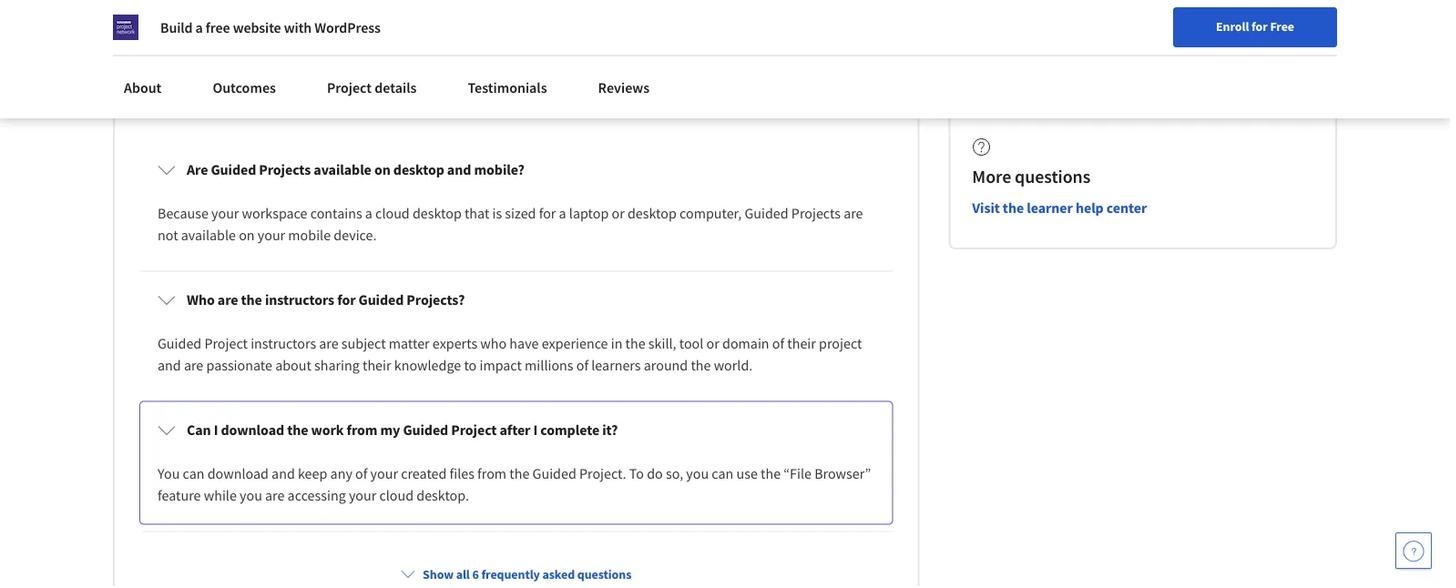 Task type: describe. For each thing, give the bounding box(es) containing it.
guided up "subject"
[[358, 291, 404, 310]]

learners
[[591, 357, 641, 375]]

tool
[[679, 335, 704, 353]]

have
[[510, 335, 539, 353]]

the right use
[[761, 465, 781, 484]]

testimonials link
[[457, 67, 558, 107]]

on inside because your workspace contains a cloud desktop that is sized for a laptop or desktop computer, guided projects are not available on your mobile device.
[[239, 227, 255, 245]]

knowledge
[[394, 357, 461, 375]]

2 horizontal spatial of
[[772, 335, 784, 353]]

or inside because your workspace contains a cloud desktop that is sized for a laptop or desktop computer, guided projects are not available on your mobile device.
[[612, 205, 625, 223]]

my
[[380, 422, 400, 440]]

free
[[206, 18, 230, 36]]

build a free website with wordpress
[[160, 18, 381, 36]]

are inside you can download and keep any of your created files from the guided project. to do so, you can use the "file browser" feature while you are accessing your cloud desktop.
[[265, 487, 285, 505]]

the right in
[[625, 335, 646, 353]]

do
[[647, 465, 663, 484]]

accessing
[[288, 487, 346, 505]]

guided inside dropdown button
[[403, 422, 448, 440]]

0 horizontal spatial a
[[195, 18, 203, 36]]

cloud inside you can download and keep any of your created files from the guided project. to do so, you can use the "file browser" feature while you are accessing your cloud desktop.
[[379, 487, 414, 505]]

instructors inside guided project instructors are subject matter experts who have experience in the skill, tool or domain of their project and are passionate about sharing their knowledge to impact millions of learners around the world.
[[251, 335, 316, 353]]

coursera project network image
[[113, 15, 138, 40]]

reviews
[[598, 78, 650, 97]]

about link
[[113, 67, 173, 107]]

project details link
[[316, 67, 428, 107]]

your right "because"
[[211, 205, 239, 223]]

cloud inside because your workspace contains a cloud desktop that is sized for a laptop or desktop computer, guided projects are not available on your mobile device.
[[375, 205, 410, 223]]

free
[[1270, 18, 1294, 35]]

6
[[472, 567, 479, 583]]

questions inside dropdown button
[[577, 567, 632, 583]]

1 vertical spatial you
[[240, 487, 262, 505]]

subject
[[341, 335, 386, 353]]

show notifications image
[[1204, 23, 1226, 45]]

for inside because your workspace contains a cloud desktop that is sized for a laptop or desktop computer, guided projects are not available on your mobile device.
[[539, 205, 556, 223]]

your down workspace
[[258, 227, 285, 245]]

more questions
[[972, 165, 1091, 188]]

show all 6 frequently asked questions
[[423, 567, 632, 583]]

center
[[1107, 199, 1147, 217]]

0 horizontal spatial questions
[[305, 53, 411, 85]]

frequently
[[113, 53, 231, 85]]

use
[[736, 465, 758, 484]]

you
[[158, 465, 180, 484]]

project inside dropdown button
[[451, 422, 497, 440]]

frequently asked questions
[[113, 53, 411, 85]]

guided inside guided project instructors are subject matter experts who have experience in the skill, tool or domain of their project and are passionate about sharing their knowledge to impact millions of learners around the world.
[[158, 335, 202, 353]]

domain
[[722, 335, 769, 353]]

learner
[[1027, 199, 1073, 217]]

while
[[204, 487, 237, 505]]

created
[[401, 465, 447, 484]]

1 vertical spatial of
[[576, 357, 589, 375]]

project details
[[327, 78, 417, 97]]

2 i from the left
[[533, 422, 538, 440]]

are guided projects available on desktop and mobile? button
[[143, 145, 889, 196]]

are inside because your workspace contains a cloud desktop that is sized for a laptop or desktop computer, guided projects are not available on your mobile device.
[[844, 205, 863, 223]]

passionate
[[206, 357, 272, 375]]

impact
[[480, 357, 522, 375]]

project
[[819, 335, 862, 353]]

to
[[464, 357, 477, 375]]

about
[[124, 78, 162, 97]]

wordpress
[[315, 18, 381, 36]]

can
[[187, 422, 211, 440]]

mobile?
[[474, 161, 525, 179]]

project.
[[579, 465, 626, 484]]

the inside dropdown button
[[241, 291, 262, 310]]

0 vertical spatial you
[[686, 465, 709, 484]]

files
[[450, 465, 475, 484]]

to
[[629, 465, 644, 484]]

experts
[[433, 335, 477, 353]]

projects inside because your workspace contains a cloud desktop that is sized for a laptop or desktop computer, guided projects are not available on your mobile device.
[[791, 205, 841, 223]]

all
[[456, 567, 470, 583]]

help center image
[[1403, 540, 1425, 562]]

who
[[480, 335, 507, 353]]

visit
[[972, 199, 1000, 217]]

guided inside you can download and keep any of your created files from the guided project. to do so, you can use the "file browser" feature while you are accessing your cloud desktop.
[[532, 465, 576, 484]]

world.
[[714, 357, 753, 375]]

projects inside dropdown button
[[259, 161, 311, 179]]

matter
[[389, 335, 430, 353]]

in
[[611, 335, 623, 353]]

who are the instructors for guided projects?
[[187, 291, 465, 310]]

build
[[160, 18, 193, 36]]

0 vertical spatial asked
[[236, 53, 300, 85]]

visit the learner help center link
[[972, 199, 1147, 217]]

projects?
[[407, 291, 465, 310]]

the down can i download the work from my guided project after i complete it? dropdown button at the bottom of the page
[[509, 465, 530, 484]]

1 can from the left
[[183, 465, 204, 484]]

2 horizontal spatial a
[[559, 205, 566, 223]]

enroll for free
[[1216, 18, 1294, 35]]

for inside who are the instructors for guided projects? dropdown button
[[337, 291, 356, 310]]

sized
[[505, 205, 536, 223]]

download for can
[[207, 465, 269, 484]]

the down tool
[[691, 357, 711, 375]]

1 horizontal spatial project
[[327, 78, 372, 97]]

so,
[[666, 465, 683, 484]]

sharing
[[314, 357, 360, 375]]

that
[[465, 205, 489, 223]]

testimonials
[[468, 78, 547, 97]]

visit the learner help center
[[972, 199, 1147, 217]]

can i download the work from my guided project after i complete it?
[[187, 422, 618, 440]]

you can download and keep any of your created files from the guided project. to do so, you can use the "file browser" feature while you are accessing your cloud desktop.
[[158, 465, 874, 505]]

2 can from the left
[[712, 465, 734, 484]]

because
[[158, 205, 209, 223]]

after
[[500, 422, 530, 440]]

computer,
[[680, 205, 742, 223]]



Task type: locate. For each thing, give the bounding box(es) containing it.
of inside you can download and keep any of your created files from the guided project. to do so, you can use the "file browser" feature while you are accessing your cloud desktop.
[[355, 465, 367, 484]]

available inside are guided projects available on desktop and mobile? dropdown button
[[314, 161, 371, 179]]

more
[[972, 165, 1011, 188]]

from left my
[[347, 422, 377, 440]]

guided right are
[[211, 161, 256, 179]]

or right laptop
[[612, 205, 625, 223]]

1 horizontal spatial on
[[374, 161, 391, 179]]

1 horizontal spatial can
[[712, 465, 734, 484]]

on down workspace
[[239, 227, 255, 245]]

download inside dropdown button
[[221, 422, 284, 440]]

1 vertical spatial projects
[[791, 205, 841, 223]]

your left the created
[[370, 465, 398, 484]]

show
[[423, 567, 454, 583]]

0 vertical spatial cloud
[[375, 205, 410, 223]]

asked
[[236, 53, 300, 85], [542, 567, 575, 583]]

instructors down mobile
[[265, 291, 334, 310]]

available down "because"
[[181, 227, 236, 245]]

0 horizontal spatial their
[[363, 357, 391, 375]]

0 horizontal spatial of
[[355, 465, 367, 484]]

and left mobile?
[[447, 161, 471, 179]]

their left project
[[787, 335, 816, 353]]

1 vertical spatial their
[[363, 357, 391, 375]]

frequently
[[481, 567, 540, 583]]

you right while
[[240, 487, 262, 505]]

guided
[[211, 161, 256, 179], [745, 205, 789, 223], [358, 291, 404, 310], [158, 335, 202, 353], [403, 422, 448, 440], [532, 465, 576, 484]]

1 vertical spatial or
[[706, 335, 719, 353]]

who
[[187, 291, 215, 310]]

the inside dropdown button
[[287, 422, 308, 440]]

a up device.
[[365, 205, 372, 223]]

1 horizontal spatial or
[[706, 335, 719, 353]]

1 horizontal spatial i
[[533, 422, 538, 440]]

device.
[[334, 227, 377, 245]]

2 vertical spatial questions
[[577, 567, 632, 583]]

2 horizontal spatial for
[[1252, 18, 1268, 35]]

0 vertical spatial their
[[787, 335, 816, 353]]

around
[[644, 357, 688, 375]]

asked inside dropdown button
[[542, 567, 575, 583]]

and
[[447, 161, 471, 179], [158, 357, 181, 375], [272, 465, 295, 484]]

2 vertical spatial of
[[355, 465, 367, 484]]

0 horizontal spatial project
[[204, 335, 248, 353]]

2 horizontal spatial and
[[447, 161, 471, 179]]

1 vertical spatial asked
[[542, 567, 575, 583]]

0 vertical spatial of
[[772, 335, 784, 353]]

0 horizontal spatial can
[[183, 465, 204, 484]]

project
[[327, 78, 372, 97], [204, 335, 248, 353], [451, 422, 497, 440]]

of
[[772, 335, 784, 353], [576, 357, 589, 375], [355, 465, 367, 484]]

1 horizontal spatial available
[[314, 161, 371, 179]]

questions
[[305, 53, 411, 85], [1015, 165, 1091, 188], [577, 567, 632, 583]]

or right tool
[[706, 335, 719, 353]]

cloud down the created
[[379, 487, 414, 505]]

1 vertical spatial instructors
[[251, 335, 316, 353]]

2 vertical spatial and
[[272, 465, 295, 484]]

outcomes
[[213, 78, 276, 97]]

guided right computer,
[[745, 205, 789, 223]]

0 vertical spatial questions
[[305, 53, 411, 85]]

project inside guided project instructors are subject matter experts who have experience in the skill, tool or domain of their project and are passionate about sharing their knowledge to impact millions of learners around the world.
[[204, 335, 248, 353]]

menu item
[[1068, 18, 1185, 77]]

is
[[492, 205, 502, 223]]

on up device.
[[374, 161, 391, 179]]

1 horizontal spatial you
[[686, 465, 709, 484]]

and inside you can download and keep any of your created files from the guided project. to do so, you can use the "file browser" feature while you are accessing your cloud desktop.
[[272, 465, 295, 484]]

guided down complete
[[532, 465, 576, 484]]

cloud
[[375, 205, 410, 223], [379, 487, 414, 505]]

desktop left mobile?
[[393, 161, 444, 179]]

mobile
[[288, 227, 331, 245]]

your
[[211, 205, 239, 223], [258, 227, 285, 245], [370, 465, 398, 484], [349, 487, 376, 505]]

laptop
[[569, 205, 609, 223]]

of down the experience
[[576, 357, 589, 375]]

are inside dropdown button
[[218, 291, 238, 310]]

collapsed list
[[137, 138, 896, 536]]

reviews link
[[587, 67, 661, 107]]

download inside you can download and keep any of your created files from the guided project. to do so, you can use the "file browser" feature while you are accessing your cloud desktop.
[[207, 465, 269, 484]]

0 horizontal spatial on
[[239, 227, 255, 245]]

from inside can i download the work from my guided project after i complete it? dropdown button
[[347, 422, 377, 440]]

0 vertical spatial on
[[374, 161, 391, 179]]

1 vertical spatial cloud
[[379, 487, 414, 505]]

desktop.
[[417, 487, 469, 505]]

download for i
[[221, 422, 284, 440]]

for up "subject"
[[337, 291, 356, 310]]

1 vertical spatial available
[[181, 227, 236, 245]]

1 vertical spatial on
[[239, 227, 255, 245]]

your down "any"
[[349, 487, 376, 505]]

2 horizontal spatial questions
[[1015, 165, 1091, 188]]

any
[[330, 465, 352, 484]]

work
[[311, 422, 344, 440]]

are guided projects available on desktop and mobile?
[[187, 161, 525, 179]]

download up while
[[207, 465, 269, 484]]

0 vertical spatial download
[[221, 422, 284, 440]]

0 vertical spatial instructors
[[265, 291, 334, 310]]

cloud up device.
[[375, 205, 410, 223]]

1 horizontal spatial asked
[[542, 567, 575, 583]]

with
[[284, 18, 312, 36]]

1 horizontal spatial and
[[272, 465, 295, 484]]

details
[[375, 78, 417, 97]]

the right visit
[[1003, 199, 1024, 217]]

and left the keep
[[272, 465, 295, 484]]

instructors up about
[[251, 335, 316, 353]]

2 vertical spatial project
[[451, 422, 497, 440]]

0 vertical spatial for
[[1252, 18, 1268, 35]]

2 vertical spatial for
[[337, 291, 356, 310]]

are
[[844, 205, 863, 223], [218, 291, 238, 310], [319, 335, 339, 353], [184, 357, 203, 375], [265, 487, 285, 505]]

keep
[[298, 465, 327, 484]]

who are the instructors for guided projects? button
[[143, 275, 889, 326]]

you
[[686, 465, 709, 484], [240, 487, 262, 505]]

0 horizontal spatial from
[[347, 422, 377, 440]]

their
[[787, 335, 816, 353], [363, 357, 391, 375]]

1 horizontal spatial of
[[576, 357, 589, 375]]

i right after
[[533, 422, 538, 440]]

a left laptop
[[559, 205, 566, 223]]

guided inside because your workspace contains a cloud desktop that is sized for a laptop or desktop computer, guided projects are not available on your mobile device.
[[745, 205, 789, 223]]

i right can
[[214, 422, 218, 440]]

0 vertical spatial project
[[327, 78, 372, 97]]

1 horizontal spatial projects
[[791, 205, 841, 223]]

coursera image
[[22, 15, 138, 44]]

millions
[[525, 357, 573, 375]]

0 horizontal spatial and
[[158, 357, 181, 375]]

on inside dropdown button
[[374, 161, 391, 179]]

from
[[347, 422, 377, 440], [477, 465, 507, 484]]

available
[[314, 161, 371, 179], [181, 227, 236, 245]]

experience
[[542, 335, 608, 353]]

0 horizontal spatial or
[[612, 205, 625, 223]]

available inside because your workspace contains a cloud desktop that is sized for a laptop or desktop computer, guided projects are not available on your mobile device.
[[181, 227, 236, 245]]

from right files
[[477, 465, 507, 484]]

0 vertical spatial and
[[447, 161, 471, 179]]

1 horizontal spatial questions
[[577, 567, 632, 583]]

about
[[275, 357, 311, 375]]

workspace
[[242, 205, 307, 223]]

browser"
[[814, 465, 871, 484]]

1 horizontal spatial a
[[365, 205, 372, 223]]

None search field
[[260, 11, 697, 48]]

project left after
[[451, 422, 497, 440]]

"file
[[784, 465, 812, 484]]

0 horizontal spatial asked
[[236, 53, 300, 85]]

their down "subject"
[[363, 357, 391, 375]]

1 vertical spatial for
[[539, 205, 556, 223]]

instructors inside dropdown button
[[265, 291, 334, 310]]

it?
[[602, 422, 618, 440]]

a left free
[[195, 18, 203, 36]]

1 i from the left
[[214, 422, 218, 440]]

2 horizontal spatial project
[[451, 422, 497, 440]]

enroll for free button
[[1173, 7, 1337, 47]]

1 vertical spatial questions
[[1015, 165, 1091, 188]]

complete
[[540, 422, 599, 440]]

guided right my
[[403, 422, 448, 440]]

show all 6 frequently asked questions button
[[394, 558, 639, 588]]

and inside dropdown button
[[447, 161, 471, 179]]

i
[[214, 422, 218, 440], [533, 422, 538, 440]]

download
[[221, 422, 284, 440], [207, 465, 269, 484]]

can i download the work from my guided project after i complete it? button
[[143, 405, 889, 456]]

you right so, at left bottom
[[686, 465, 709, 484]]

project left details
[[327, 78, 372, 97]]

0 vertical spatial projects
[[259, 161, 311, 179]]

or
[[612, 205, 625, 223], [706, 335, 719, 353]]

of right "any"
[[355, 465, 367, 484]]

1 vertical spatial and
[[158, 357, 181, 375]]

0 vertical spatial or
[[612, 205, 625, 223]]

0 horizontal spatial i
[[214, 422, 218, 440]]

available up contains
[[314, 161, 371, 179]]

enroll
[[1216, 18, 1249, 35]]

1 vertical spatial project
[[204, 335, 248, 353]]

and left passionate
[[158, 357, 181, 375]]

0 horizontal spatial available
[[181, 227, 236, 245]]

for left the free
[[1252, 18, 1268, 35]]

or inside guided project instructors are subject matter experts who have experience in the skill, tool or domain of their project and are passionate about sharing their knowledge to impact millions of learners around the world.
[[706, 335, 719, 353]]

1 horizontal spatial from
[[477, 465, 507, 484]]

for inside enroll for free button
[[1252, 18, 1268, 35]]

outcomes link
[[202, 67, 287, 107]]

0 vertical spatial from
[[347, 422, 377, 440]]

the right 'who'
[[241, 291, 262, 310]]

0 horizontal spatial for
[[337, 291, 356, 310]]

asked down build a free website with wordpress
[[236, 53, 300, 85]]

desktop inside dropdown button
[[393, 161, 444, 179]]

the left 'work'
[[287, 422, 308, 440]]

0 horizontal spatial projects
[[259, 161, 311, 179]]

desktop left that
[[413, 205, 462, 223]]

download right can
[[221, 422, 284, 440]]

1 vertical spatial from
[[477, 465, 507, 484]]

asked right frequently
[[542, 567, 575, 583]]

not
[[158, 227, 178, 245]]

because your workspace contains a cloud desktop that is sized for a laptop or desktop computer, guided projects are not available on your mobile device.
[[158, 205, 866, 245]]

are
[[187, 161, 208, 179]]

help
[[1076, 199, 1104, 217]]

guided down 'who'
[[158, 335, 202, 353]]

projects
[[259, 161, 311, 179], [791, 205, 841, 223]]

1 vertical spatial download
[[207, 465, 269, 484]]

and inside guided project instructors are subject matter experts who have experience in the skill, tool or domain of their project and are passionate about sharing their knowledge to impact millions of learners around the world.
[[158, 357, 181, 375]]

from inside you can download and keep any of your created files from the guided project. to do so, you can use the "file browser" feature while you are accessing your cloud desktop.
[[477, 465, 507, 484]]

contains
[[310, 205, 362, 223]]

can right you
[[183, 465, 204, 484]]

for right sized at top left
[[539, 205, 556, 223]]

0 vertical spatial available
[[314, 161, 371, 179]]

1 horizontal spatial their
[[787, 335, 816, 353]]

website
[[233, 18, 281, 36]]

the
[[1003, 199, 1024, 217], [241, 291, 262, 310], [625, 335, 646, 353], [691, 357, 711, 375], [287, 422, 308, 440], [509, 465, 530, 484], [761, 465, 781, 484]]

desktop left computer,
[[628, 205, 677, 223]]

of right domain
[[772, 335, 784, 353]]

0 horizontal spatial you
[[240, 487, 262, 505]]

guided project instructors are subject matter experts who have experience in the skill, tool or domain of their project and are passionate about sharing their knowledge to impact millions of learners around the world.
[[158, 335, 865, 375]]

1 horizontal spatial for
[[539, 205, 556, 223]]

project up passionate
[[204, 335, 248, 353]]

can left use
[[712, 465, 734, 484]]

feature
[[158, 487, 201, 505]]



Task type: vqa. For each thing, say whether or not it's contained in the screenshot.
the Free
yes



